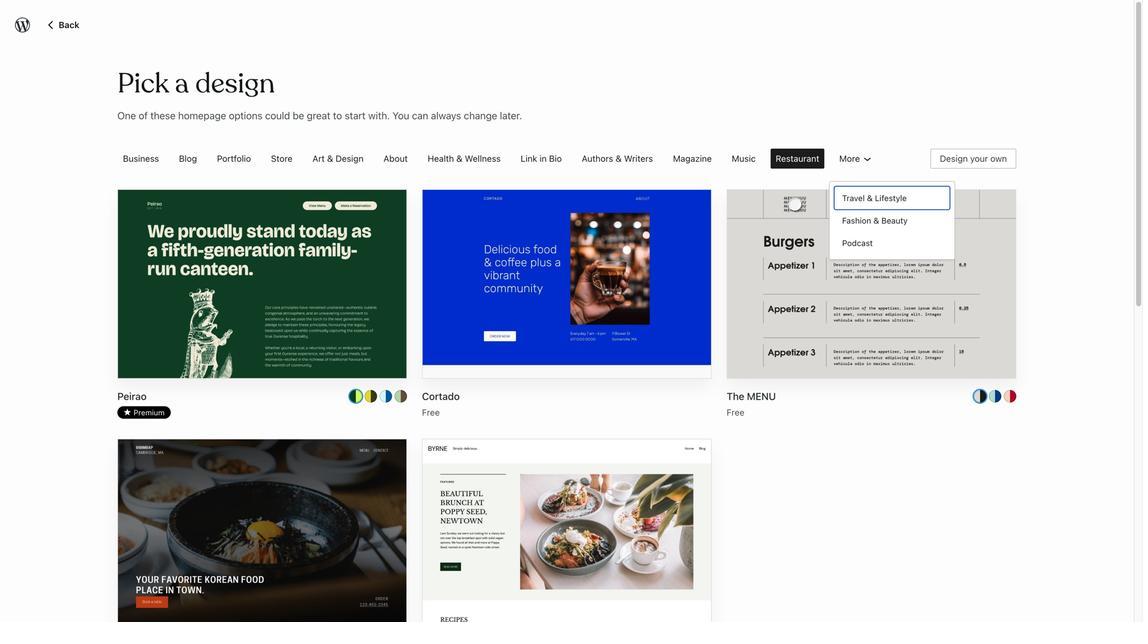 Task type: describe. For each thing, give the bounding box(es) containing it.
bibimbap image
[[118, 439, 407, 622]]

these
[[150, 109, 176, 121]]

podcast
[[842, 238, 873, 247]]

blog button
[[169, 144, 207, 173]]

restaurant
[[776, 153, 820, 163]]

& for beauty
[[874, 216, 880, 225]]

authors & writers button
[[572, 144, 663, 173]]

back
[[59, 20, 79, 30]]

link
[[521, 153, 537, 163]]

the menu
[[727, 390, 776, 402]]

health
[[428, 153, 454, 163]]

your
[[971, 153, 988, 163]]

store button
[[261, 144, 303, 173]]

in
[[540, 153, 547, 163]]

cortado
[[422, 390, 460, 402]]

the
[[727, 390, 745, 402]]

1 design from the left
[[336, 153, 364, 163]]

a design
[[175, 66, 275, 101]]

magazine
[[673, 153, 712, 163]]

premium button
[[117, 406, 171, 419]]

about button
[[374, 144, 418, 173]]

peirao image
[[118, 190, 407, 622]]

pick
[[117, 66, 169, 101]]

business button
[[113, 144, 169, 173]]

authors & writers
[[582, 153, 653, 163]]

design your own button
[[931, 149, 1017, 168]]

the menu image
[[728, 190, 1016, 622]]

art & design
[[313, 153, 364, 163]]

start
[[345, 109, 366, 121]]

homepage
[[178, 109, 226, 121]]

& for design
[[327, 153, 333, 163]]

podcast button
[[835, 232, 950, 254]]

link in bio button
[[511, 144, 572, 173]]

about
[[384, 153, 408, 163]]

great
[[307, 109, 331, 121]]

fashion
[[842, 216, 872, 225]]

cortado image
[[423, 190, 711, 622]]

more button
[[830, 144, 885, 173]]

store
[[271, 153, 293, 163]]

restaurant button
[[766, 144, 830, 173]]

peirao
[[117, 390, 147, 402]]

travel
[[842, 193, 865, 202]]

premium
[[134, 408, 165, 417]]

lifestyle
[[875, 193, 907, 202]]

fashion & beauty
[[842, 216, 908, 225]]

one
[[117, 109, 136, 121]]

link in bio
[[521, 153, 562, 163]]

magazine button
[[663, 144, 722, 173]]

art & design button
[[303, 144, 374, 173]]

& for wellness
[[456, 153, 463, 163]]

menu
[[747, 390, 776, 402]]

business
[[123, 153, 159, 163]]

wellness
[[465, 153, 501, 163]]

bio
[[549, 153, 562, 163]]

byrne image
[[423, 439, 711, 622]]



Task type: locate. For each thing, give the bounding box(es) containing it.
& for writers
[[616, 153, 622, 163]]

0 horizontal spatial free
[[422, 407, 440, 417]]

music
[[732, 153, 756, 163]]

health & wellness
[[428, 153, 501, 163]]

one of these homepage options could be great to start with. you can always change later.
[[117, 109, 522, 121]]

free down the
[[727, 407, 745, 417]]

2 free from the left
[[727, 407, 745, 417]]

blog
[[179, 153, 197, 163]]

more
[[840, 153, 860, 163]]

could
[[265, 109, 290, 121]]

& right travel
[[867, 193, 873, 202]]

beauty
[[882, 216, 908, 225]]

free
[[422, 407, 440, 417], [727, 407, 745, 417]]

& inside 'button'
[[874, 216, 880, 225]]

portfolio button
[[207, 144, 261, 173]]

be
[[293, 109, 304, 121]]

2 design from the left
[[940, 153, 968, 163]]

& right health
[[456, 153, 463, 163]]

writers
[[624, 153, 653, 163]]

travel & lifestyle
[[842, 193, 907, 202]]

you
[[393, 109, 409, 121]]

1 free from the left
[[422, 407, 440, 417]]

group containing travel & lifestyle
[[835, 187, 950, 254]]

free down cortado
[[422, 407, 440, 417]]

change later.
[[464, 109, 522, 121]]

design left "your"
[[940, 153, 968, 163]]

of
[[139, 109, 148, 121]]

options
[[229, 109, 263, 121]]

cortado free
[[422, 390, 460, 417]]

&
[[327, 153, 333, 163], [456, 153, 463, 163], [616, 153, 622, 163], [867, 193, 873, 202], [874, 216, 880, 225]]

always
[[431, 109, 461, 121]]

design
[[336, 153, 364, 163], [940, 153, 968, 163]]

own
[[991, 153, 1007, 163]]

& right art
[[327, 153, 333, 163]]

travel & lifestyle button
[[835, 187, 950, 209]]

can
[[412, 109, 428, 121]]

group
[[835, 187, 950, 254]]

portfolio
[[217, 153, 251, 163]]

free inside cortado free
[[422, 407, 440, 417]]

1 horizontal spatial design
[[940, 153, 968, 163]]

health & wellness button
[[418, 144, 511, 173]]

to
[[333, 109, 342, 121]]

design your own
[[940, 153, 1007, 163]]

& left beauty
[[874, 216, 880, 225]]

with.
[[368, 109, 390, 121]]

authors
[[582, 153, 613, 163]]

0 horizontal spatial design
[[336, 153, 364, 163]]

1 horizontal spatial free
[[727, 407, 745, 417]]

art
[[313, 153, 325, 163]]

design right art
[[336, 153, 364, 163]]

pick a design
[[117, 66, 275, 101]]

back button
[[45, 17, 79, 32]]

& for lifestyle
[[867, 193, 873, 202]]

& left writers
[[616, 153, 622, 163]]

fashion & beauty button
[[835, 209, 950, 232]]

music button
[[722, 144, 766, 173]]



Task type: vqa. For each thing, say whether or not it's contained in the screenshot.
Default view Our WordPress.com redesign for a better experience. at the top right of page
no



